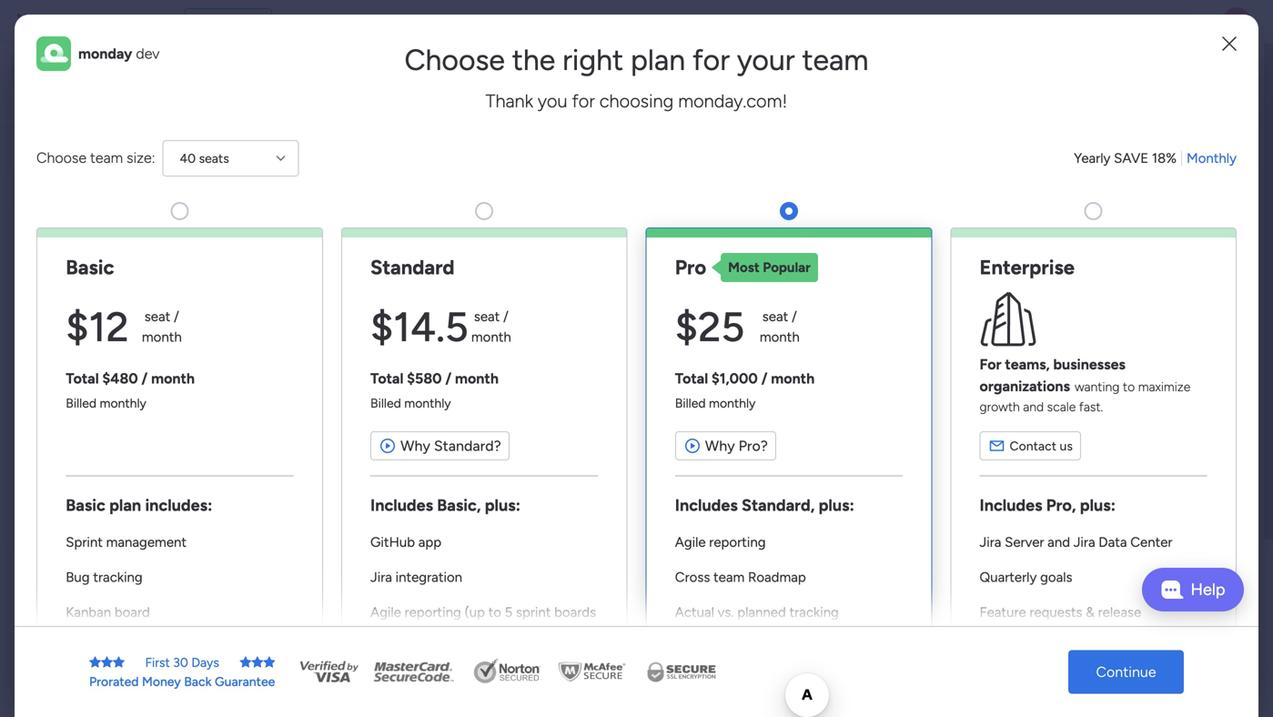Task type: vqa. For each thing, say whether or not it's contained in the screenshot.
'DOMAIN.' on the left
no



Task type: describe. For each thing, give the bounding box(es) containing it.
tasks inside quick search results list box
[[330, 334, 367, 351]]

my down jira integration
[[411, 586, 429, 602]]

choose for choose team size:
[[36, 149, 87, 167]]

access
[[312, 69, 357, 86]]

lottie animation image
[[0, 534, 232, 717]]

most
[[728, 259, 760, 276]]

contact
[[1010, 438, 1057, 454]]

jira for jira server and jira data center
[[980, 534, 1002, 551]]

/ for total $580 / month billed monthly
[[445, 370, 452, 387]]

0 horizontal spatial &
[[1013, 656, 1023, 674]]

> up planned
[[784, 586, 792, 602]]

first
[[145, 655, 170, 671]]

retrospectives
[[63, 381, 149, 396]]

> up (up
[[465, 586, 473, 602]]

lottie animation element for quickly access your recent boards, inbox and workspaces
[[581, 44, 1093, 113]]

templates inside "boost your workflow in minutes with ready-made templates"
[[1067, 557, 1132, 575]]

0 horizontal spatial pro
[[541, 102, 584, 140]]

server
[[1005, 534, 1045, 551]]

you
[[538, 90, 568, 112]]

pro inside pro tier selected 'option'
[[675, 255, 707, 280]]

choose team size:
[[36, 149, 155, 167]]

sprint
[[66, 534, 103, 551]]

dev right home
[[136, 45, 160, 62]]

mobile
[[1084, 285, 1125, 302]]

monday down cross
[[645, 586, 691, 602]]

my down cross team roadmap
[[730, 586, 747, 602]]

/ for total $480 / month billed monthly
[[141, 370, 148, 387]]

sprint
[[516, 605, 551, 621]]

1 horizontal spatial for
[[693, 42, 730, 77]]

team up complete profile on the top
[[1056, 239, 1089, 255]]

dev down sprints
[[695, 363, 715, 379]]

1 vertical spatial profile
[[1083, 262, 1122, 278]]

days
[[191, 655, 219, 671]]

get
[[1026, 656, 1048, 674]]

management inside feature requests & release management
[[980, 625, 1061, 641]]

my right $580
[[476, 363, 494, 379]]

dev left see
[[147, 11, 173, 32]]

home
[[42, 61, 77, 77]]

wanting to maximize growth and scale fast.
[[980, 379, 1191, 415]]

invite members image
[[1034, 13, 1052, 31]]

complete profile link
[[1001, 260, 1246, 281]]

my up actual vs. planned tracking at the bottom of page
[[795, 586, 813, 602]]

back
[[184, 674, 212, 690]]

first 30 days
[[145, 655, 219, 671]]

scale
[[1048, 399, 1076, 415]]

agile for agile reporting (up to 5 sprint boards per dashboard)
[[371, 605, 401, 621]]

total for $12
[[66, 370, 99, 387]]

agile for agile reporting
[[675, 534, 706, 551]]

ssl encrypted image
[[636, 659, 727, 686]]

continue
[[1097, 664, 1157, 681]]

my right $1,000
[[795, 363, 813, 379]]

seat / month for $12
[[142, 309, 182, 346]]

includes inside enterprise tier selected option
[[980, 496, 1043, 515]]

for
[[980, 356, 1002, 373]]

monday dev > my team > my scrum team down $14.5 seat / month
[[327, 363, 564, 379]]

search everything image
[[1119, 13, 1137, 31]]

monday up home button
[[81, 11, 143, 32]]

month for total $580 / month billed monthly
[[455, 370, 499, 387]]

noah lott image
[[1223, 7, 1252, 36]]

3 star image from the left
[[252, 656, 263, 669]]

month up the total $480 / month billed monthly
[[142, 329, 182, 346]]

made
[[1027, 557, 1063, 575]]

4 star image from the left
[[263, 656, 275, 669]]

monday left $580
[[327, 363, 373, 379]]

public board image
[[39, 411, 56, 428]]

your down inbox
[[474, 102, 534, 140]]

roadmap inside quick search results list box
[[649, 557, 713, 574]]

per
[[371, 625, 391, 641]]

contact us
[[1010, 438, 1073, 454]]

total inside total $580 / month billed monthly
[[371, 370, 404, 387]]

/ for total $1,000 / month billed monthly
[[762, 370, 768, 387]]

month for $14.5 seat / month
[[472, 329, 511, 346]]

choose the right plan for your team heading
[[405, 42, 869, 77]]

plans
[[234, 14, 264, 30]]

my down '$14.5'
[[411, 363, 429, 379]]

$25
[[675, 303, 745, 352]]

quarterly
[[980, 569, 1037, 586]]

goals
[[1041, 569, 1073, 586]]

my team
[[42, 145, 102, 162]]

monthly for $12
[[100, 395, 147, 411]]

boost
[[984, 536, 1022, 553]]

> right $1,000
[[784, 363, 792, 379]]

total $580 / month billed monthly
[[371, 370, 499, 411]]

apps image
[[1074, 13, 1093, 31]]

seat for $12
[[145, 309, 171, 325]]

to inside the wanting to maximize growth and scale fast.
[[1123, 379, 1135, 395]]

templates inside button
[[1103, 598, 1169, 615]]

scrum up 5 on the left bottom of the page
[[497, 586, 532, 602]]

includes for $14.5
[[371, 496, 433, 515]]

1 star image from the left
[[101, 656, 113, 669]]

month for total $480 / month billed monthly
[[151, 370, 195, 387]]

plus: inside enterprise tier selected option
[[1081, 496, 1116, 515]]

team inside workspace selection "element"
[[66, 145, 102, 162]]

jira for jira integration
[[371, 569, 392, 586]]

your inside quickly access your recent boards, inbox and workspaces
[[361, 69, 390, 86]]

(up
[[465, 605, 485, 621]]

most popular
[[728, 259, 811, 276]]

> down '$14.5'
[[400, 363, 408, 379]]

monthly
[[1187, 150, 1237, 166]]

2 vertical spatial and
[[1048, 534, 1071, 551]]

choose the right plan for your team
[[405, 42, 869, 77]]

recent
[[394, 69, 437, 86]]

scrum right "total $1,000 / month billed monthly"
[[816, 363, 851, 379]]

1 star image from the left
[[89, 656, 101, 669]]

getting started element
[[973, 690, 1246, 717]]

guarantee
[[215, 674, 275, 690]]

notifications image
[[954, 13, 972, 31]]

includes basic, plus:
[[371, 496, 521, 515]]

standard?
[[434, 437, 501, 455]]

monday dev > my team > my scrum team up planned
[[645, 586, 883, 602]]

$580
[[407, 370, 442, 387]]

basic for basic plan includes:
[[66, 496, 105, 515]]

scrum down $14.5 seat / month
[[497, 363, 532, 379]]

save
[[1115, 150, 1149, 166]]

month up "total $1,000 / month billed monthly"
[[760, 329, 800, 346]]

thank you for choosing monday.com!
[[486, 90, 788, 112]]

/ right $12
[[174, 309, 179, 325]]

trial
[[592, 102, 642, 140]]

/ down popular
[[792, 309, 797, 325]]

why for $14.5
[[401, 437, 431, 455]]

verified by visa image
[[297, 659, 361, 686]]

learn & get inspired
[[973, 656, 1104, 674]]

workflow
[[1058, 536, 1118, 553]]

requests
[[1030, 605, 1083, 621]]

why pro?
[[705, 437, 768, 455]]

monday right home
[[78, 45, 132, 62]]

agile reporting
[[675, 534, 766, 551]]

circle o image for complete
[[1001, 264, 1012, 277]]

plan inside button
[[656, 217, 683, 234]]

inspired
[[1052, 656, 1104, 674]]

$14.5
[[371, 303, 469, 352]]

scrum up actual vs. planned tracking at the bottom of page
[[816, 586, 851, 602]]

plus: for total
[[819, 496, 855, 515]]

ended,
[[707, 102, 800, 140]]

management inside 'basic tier selected' option
[[106, 534, 187, 551]]

notifications
[[1118, 216, 1197, 232]]

0 horizontal spatial tasks
[[63, 257, 94, 273]]

maximize
[[1139, 379, 1191, 395]]

see plans
[[209, 14, 264, 30]]

lottie animation element for my scrum team
[[0, 534, 232, 717]]

see
[[209, 14, 231, 30]]

team down $14.5 seat / month
[[432, 363, 462, 379]]

jira integration
[[371, 569, 463, 586]]

$12
[[66, 303, 129, 352]]

my inside workspace selection "element"
[[42, 145, 62, 162]]

install our mobile app
[[1019, 285, 1154, 302]]

upload your photo link
[[1019, 191, 1246, 211]]

1 vertical spatial help button
[[1119, 666, 1183, 696]]

billed inside total $580 / month billed monthly
[[371, 395, 401, 411]]

basic plan includes:
[[66, 496, 212, 515]]

prorated money back guarantee
[[89, 674, 275, 690]]

manage my account
[[571, 257, 703, 274]]

close recently visited image
[[281, 148, 303, 170]]

teams,
[[1006, 356, 1050, 373]]

the
[[512, 42, 556, 77]]

basic,
[[437, 496, 481, 515]]

> down $25
[[719, 363, 727, 379]]

> down jira integration
[[400, 586, 408, 602]]

install
[[1019, 285, 1055, 302]]

github
[[371, 534, 415, 551]]

18%
[[1152, 150, 1177, 166]]

workspaces
[[259, 89, 337, 106]]

photo
[[1097, 192, 1133, 209]]

learn
[[973, 656, 1010, 674]]



Task type: locate. For each thing, give the bounding box(es) containing it.
includes standard, plus:
[[675, 496, 855, 515]]

0 vertical spatial for
[[693, 42, 730, 77]]

your left recent
[[361, 69, 390, 86]]

seat inside pro tier selected 'option'
[[763, 309, 789, 325]]

kanban
[[66, 605, 111, 621]]

1 vertical spatial reporting
[[405, 605, 461, 621]]

circle o image inside install our mobile app link
[[1001, 287, 1012, 301]]

continue button
[[1069, 651, 1184, 694]]

quick search results list box
[[281, 170, 930, 635]]

seat / month right $12
[[142, 309, 182, 346]]

0 vertical spatial tracking
[[93, 569, 143, 586]]

0 vertical spatial tasks
[[63, 257, 94, 273]]

/ inside the total $480 / month billed monthly
[[141, 370, 148, 387]]

1 vertical spatial agile
[[371, 605, 401, 621]]

1 horizontal spatial lottie animation element
[[581, 44, 1093, 113]]

monday dev > my team > my scrum team down integration
[[327, 586, 564, 602]]

month right $480
[[151, 370, 195, 387]]

tasks down my scrum team
[[63, 257, 94, 273]]

explore
[[1051, 598, 1100, 615]]

2 plus: from the left
[[819, 496, 855, 515]]

0 vertical spatial agile
[[675, 534, 706, 551]]

1 vertical spatial choose
[[36, 149, 87, 167]]

$14.5 seat / month
[[371, 303, 511, 352]]

1 horizontal spatial pro
[[675, 255, 707, 280]]

to
[[1123, 379, 1135, 395], [489, 605, 502, 621]]

2 total from the left
[[371, 370, 404, 387]]

1 vertical spatial circle o image
[[1001, 264, 1012, 277]]

plan inside 'basic tier selected' option
[[109, 496, 141, 515]]

1 seat from the left
[[145, 309, 171, 325]]

help
[[1191, 580, 1226, 600], [1135, 671, 1167, 690]]

/ right $580
[[445, 370, 452, 387]]

plus: inside standard tier selected 'option'
[[485, 496, 521, 515]]

& left release
[[1086, 605, 1095, 621]]

includes up server
[[980, 496, 1043, 515]]

list box containing my scrum team
[[0, 215, 232, 681]]

1 seat / month from the left
[[142, 309, 182, 346]]

my down $25
[[730, 363, 747, 379]]

plus:
[[485, 496, 521, 515], [819, 496, 855, 515], [1081, 496, 1116, 515]]

your up 'monday.com!'
[[737, 42, 795, 77]]

getting started
[[330, 557, 436, 574]]

invite team members
[[1019, 239, 1149, 255]]

1 vertical spatial monday dev
[[78, 45, 160, 62]]

team left size:
[[66, 145, 102, 162]]

choose inside button
[[591, 217, 641, 234]]

0 horizontal spatial total
[[66, 370, 99, 387]]

sprints
[[649, 334, 697, 351]]

1 total from the left
[[66, 370, 99, 387]]

0 vertical spatial management
[[106, 534, 187, 551]]

pro left the most
[[675, 255, 707, 280]]

monthly inside total $580 / month billed monthly
[[404, 395, 451, 411]]

monthly down $580
[[404, 395, 451, 411]]

3 plus: from the left
[[1081, 496, 1116, 515]]

1 horizontal spatial jira
[[980, 534, 1002, 551]]

scrum inside list box
[[53, 226, 89, 242]]

2 vertical spatial circle o image
[[1001, 287, 1012, 301]]

seat / month for $25
[[760, 309, 800, 346]]

2 circle o image from the top
[[1001, 264, 1012, 277]]

choose for choose the right plan for your team
[[405, 42, 505, 77]]

help button down the with
[[1143, 568, 1245, 612]]

40
[[180, 151, 196, 166]]

1 horizontal spatial total
[[371, 370, 404, 387]]

tracking down sprint management
[[93, 569, 143, 586]]

circle o image for install
[[1001, 287, 1012, 301]]

option
[[0, 218, 232, 221]]

30
[[173, 655, 188, 671]]

1 vertical spatial pro
[[675, 255, 707, 280]]

total
[[66, 370, 99, 387], [371, 370, 404, 387], [675, 370, 708, 387]]

your
[[474, 102, 534, 140], [1078, 139, 1111, 159], [1066, 192, 1093, 209]]

& inside feature requests & release management
[[1086, 605, 1095, 621]]

1 monthly from the left
[[100, 395, 147, 411]]

enterprise tier selected option
[[951, 228, 1237, 717]]

growth
[[980, 399, 1020, 415]]

0 vertical spatial basic
[[66, 255, 114, 280]]

3 includes from the left
[[980, 496, 1043, 515]]

star image
[[89, 656, 101, 669], [240, 656, 252, 669], [252, 656, 263, 669], [263, 656, 275, 669]]

your up made at right
[[1026, 536, 1055, 553]]

0 vertical spatial circle o image
[[1001, 217, 1012, 231]]

pro tier selected option
[[646, 228, 933, 717]]

/ inside "total $1,000 / month billed monthly"
[[762, 370, 768, 387]]

bug
[[66, 569, 90, 586]]

0 vertical spatial profile
[[1115, 139, 1163, 159]]

2 horizontal spatial monthly
[[709, 395, 756, 411]]

feature
[[980, 605, 1027, 621]]

includes up agile reporting
[[675, 496, 738, 515]]

0 horizontal spatial to
[[489, 605, 502, 621]]

dashboard)
[[394, 625, 463, 641]]

0 vertical spatial templates
[[1067, 557, 1132, 575]]

1 horizontal spatial why
[[705, 437, 735, 455]]

0 vertical spatial plan
[[631, 42, 686, 77]]

chat bot icon image
[[1161, 581, 1184, 599]]

2 horizontal spatial and
[[1048, 534, 1071, 551]]

0 horizontal spatial and
[[532, 69, 556, 86]]

1 vertical spatial tracking
[[790, 605, 839, 621]]

reporting up dashboard)
[[405, 605, 461, 621]]

public board image
[[39, 256, 56, 274], [304, 332, 324, 352], [623, 332, 643, 352], [304, 555, 324, 575], [623, 555, 643, 575]]

wanting
[[1075, 379, 1120, 395]]

1 horizontal spatial tasks
[[330, 334, 367, 351]]

0 horizontal spatial tracking
[[93, 569, 143, 586]]

feature requests & release management
[[980, 605, 1142, 641]]

2 horizontal spatial jira
[[1074, 534, 1096, 551]]

0 vertical spatial help button
[[1143, 568, 1245, 612]]

1 horizontal spatial plus:
[[819, 496, 855, 515]]

month inside "total $1,000 / month billed monthly"
[[771, 370, 815, 387]]

for up 'monday.com!'
[[693, 42, 730, 77]]

monthly for $25
[[709, 395, 756, 411]]

0 horizontal spatial your
[[361, 69, 390, 86]]

circle o image left complete profile on the top
[[1001, 264, 1012, 277]]

monthly inside "total $1,000 / month billed monthly"
[[709, 395, 756, 411]]

inbox image
[[994, 13, 1012, 31]]

why
[[401, 437, 431, 455], [705, 437, 735, 455]]

2 star image from the left
[[113, 656, 125, 669]]

1 horizontal spatial choose
[[405, 42, 505, 77]]

roadmap up $480
[[63, 319, 117, 335]]

0 horizontal spatial help
[[1135, 671, 1167, 690]]

dev left $580
[[376, 363, 397, 379]]

includes:
[[145, 496, 212, 515]]

3 seat from the left
[[763, 309, 789, 325]]

star image
[[101, 656, 113, 669], [113, 656, 125, 669]]

with
[[1193, 536, 1221, 553]]

seat / month inside 'basic tier selected' option
[[142, 309, 182, 346]]

1 horizontal spatial monthly
[[404, 395, 451, 411]]

pro?
[[739, 437, 768, 455]]

yearly save 18% option
[[1074, 148, 1177, 169]]

us
[[1060, 438, 1073, 454]]

pro left trial
[[541, 102, 584, 140]]

plus: right basic,
[[485, 496, 521, 515]]

& left the get
[[1013, 656, 1023, 674]]

dev down cross
[[695, 586, 715, 602]]

0 horizontal spatial reporting
[[405, 605, 461, 621]]

team up planned
[[750, 586, 781, 602]]

pro,
[[1047, 496, 1077, 515]]

choose up my scrum team
[[36, 149, 87, 167]]

monthly down $1,000
[[709, 395, 756, 411]]

0 vertical spatial reporting
[[709, 534, 766, 551]]

roadmap up planned
[[748, 569, 806, 586]]

board
[[115, 605, 150, 621]]

1 plus: from the left
[[485, 496, 521, 515]]

tracking inside pro tier selected 'option'
[[790, 605, 839, 621]]

management
[[106, 534, 187, 551], [980, 625, 1061, 641]]

billed up why standard? button at the left of page
[[371, 395, 401, 411]]

1 horizontal spatial agile
[[675, 534, 706, 551]]

your
[[737, 42, 795, 77], [361, 69, 390, 86], [1026, 536, 1055, 553]]

lottie animation element
[[581, 44, 1093, 113], [0, 534, 232, 717]]

month right $1,000
[[771, 370, 815, 387]]

2 why from the left
[[705, 437, 735, 455]]

my down workspace selection "element"
[[33, 226, 50, 242]]

0 horizontal spatial billed
[[66, 395, 97, 411]]

why for total
[[705, 437, 735, 455]]

inbox
[[492, 69, 528, 86]]

complete profile
[[1019, 262, 1122, 278]]

0 horizontal spatial seat
[[145, 309, 171, 325]]

size:
[[127, 149, 155, 167]]

billed down $12
[[66, 395, 97, 411]]

> up vs.
[[719, 586, 727, 602]]

help up getting started element
[[1135, 671, 1167, 690]]

to right wanting
[[1123, 379, 1135, 395]]

standard tier selected option
[[341, 228, 628, 717]]

monthly inside the total $480 / month billed monthly
[[100, 395, 147, 411]]

1 horizontal spatial and
[[1024, 399, 1044, 415]]

complete your profile
[[1001, 139, 1163, 159]]

monthly option
[[1187, 148, 1237, 169]]

button padding image
[[1221, 35, 1239, 53]]

1 horizontal spatial management
[[980, 625, 1061, 641]]

plan up sprint management
[[109, 496, 141, 515]]

month inside the total $480 / month billed monthly
[[151, 370, 195, 387]]

dapulse x slim image
[[1219, 132, 1241, 154]]

seat / month inside pro tier selected 'option'
[[760, 309, 800, 346]]

0 horizontal spatial plus:
[[485, 496, 521, 515]]

mcafee secure image
[[556, 659, 629, 686]]

2 horizontal spatial billed
[[675, 395, 706, 411]]

0 horizontal spatial lottie animation element
[[0, 534, 232, 717]]

1 horizontal spatial includes
[[675, 496, 738, 515]]

agile up cross
[[675, 534, 706, 551]]

circle o image for enable
[[1001, 217, 1012, 231]]

monday down sprints
[[645, 363, 691, 379]]

your for complete
[[1078, 139, 1111, 159]]

your inside upload your photo link
[[1066, 192, 1093, 209]]

1 vertical spatial plan
[[656, 217, 683, 234]]

1 vertical spatial complete
[[1019, 262, 1079, 278]]

2 horizontal spatial plus:
[[1081, 496, 1116, 515]]

0 vertical spatial complete
[[1001, 139, 1074, 159]]

choose for choose a plan
[[591, 217, 641, 234]]

1 vertical spatial and
[[1024, 399, 1044, 415]]

1 vertical spatial help
[[1135, 671, 1167, 690]]

/
[[174, 309, 179, 325], [504, 309, 509, 325], [792, 309, 797, 325], [141, 370, 148, 387], [445, 370, 452, 387], [762, 370, 768, 387]]

total inside the total $480 / month billed monthly
[[66, 370, 99, 387]]

monday down getting
[[327, 586, 373, 602]]

2 monthly from the left
[[404, 395, 451, 411]]

includes for total
[[675, 496, 738, 515]]

roadmap inside pro tier selected 'option'
[[748, 569, 806, 586]]

monthly down $480
[[100, 395, 147, 411]]

1 vertical spatial management
[[980, 625, 1061, 641]]

includes pro, plus:
[[980, 496, 1116, 515]]

0 horizontal spatial why
[[401, 437, 431, 455]]

1 includes from the left
[[371, 496, 433, 515]]

basic for basic
[[66, 255, 114, 280]]

manage
[[571, 257, 622, 274]]

and up you
[[532, 69, 556, 86]]

0 horizontal spatial management
[[106, 534, 187, 551]]

vs.
[[718, 605, 734, 621]]

5
[[505, 605, 513, 621]]

monday dev > my team > my scrum team down $25
[[645, 363, 883, 379]]

1 vertical spatial tasks
[[330, 334, 367, 351]]

total left $580
[[371, 370, 404, 387]]

your left 'save'
[[1078, 139, 1111, 159]]

monday dev up home button
[[81, 11, 173, 32]]

2 basic from the top
[[66, 496, 105, 515]]

and inside quickly access your recent boards, inbox and workspaces
[[532, 69, 556, 86]]

contact us button
[[980, 432, 1082, 461]]

why left standard?
[[401, 437, 431, 455]]

total for $25
[[675, 370, 708, 387]]

0 horizontal spatial jira
[[371, 569, 392, 586]]

0 horizontal spatial roadmap
[[63, 319, 117, 335]]

total inside "total $1,000 / month billed monthly"
[[675, 370, 708, 387]]

management down basic plan includes:
[[106, 534, 187, 551]]

members
[[1092, 239, 1149, 255]]

and up made at right
[[1048, 534, 1071, 551]]

0 horizontal spatial seat / month
[[142, 309, 182, 346]]

2 seat from the left
[[474, 309, 500, 325]]

circle o image
[[1001, 217, 1012, 231], [1001, 264, 1012, 277], [1001, 287, 1012, 301]]

explore templates button
[[984, 588, 1235, 624]]

plus: inside pro tier selected 'option'
[[819, 496, 855, 515]]

>
[[400, 363, 408, 379], [465, 363, 473, 379], [719, 363, 727, 379], [784, 363, 792, 379], [400, 586, 408, 602], [465, 586, 473, 602], [719, 586, 727, 602], [784, 586, 792, 602]]

in
[[1122, 536, 1133, 553]]

billed up why pro? button
[[675, 395, 706, 411]]

seat inside 'basic tier selected' option
[[145, 309, 171, 325]]

team inside pro tier selected 'option'
[[714, 569, 745, 586]]

plan right a
[[656, 217, 683, 234]]

my
[[626, 257, 646, 274]]

boost your workflow in minutes with ready-made templates
[[984, 536, 1221, 575]]

month inside total $580 / month billed monthly
[[455, 370, 499, 387]]

3 billed from the left
[[675, 395, 706, 411]]

0 vertical spatial to
[[1123, 379, 1135, 395]]

help button
[[1143, 568, 1245, 612], [1119, 666, 1183, 696]]

includes inside standard tier selected 'option'
[[371, 496, 433, 515]]

tier options list box
[[36, 195, 1237, 717]]

to inside agile reporting (up to 5 sprint boards per dashboard)
[[489, 605, 502, 621]]

list box
[[0, 215, 232, 681]]

includes inside pro tier selected 'option'
[[675, 496, 738, 515]]

reporting for agile reporting
[[709, 534, 766, 551]]

2 horizontal spatial roadmap
[[748, 569, 806, 586]]

0 horizontal spatial includes
[[371, 496, 433, 515]]

dev down getting started
[[376, 586, 397, 602]]

1 horizontal spatial &
[[1086, 605, 1095, 621]]

templates right explore
[[1103, 598, 1169, 615]]

total down sprints
[[675, 370, 708, 387]]

40 seats
[[180, 151, 229, 166]]

/ inside $14.5 seat / month
[[504, 309, 509, 325]]

integration
[[396, 569, 463, 586]]

2 vertical spatial choose
[[591, 217, 641, 234]]

0 vertical spatial and
[[532, 69, 556, 86]]

2 horizontal spatial seat
[[763, 309, 789, 325]]

> right $580
[[465, 363, 473, 379]]

0 horizontal spatial choose
[[36, 149, 87, 167]]

0 vertical spatial lottie animation element
[[581, 44, 1093, 113]]

businesses
[[1054, 356, 1126, 373]]

1 vertical spatial templates
[[1103, 598, 1169, 615]]

roadmap
[[63, 319, 117, 335], [649, 557, 713, 574], [748, 569, 806, 586]]

seat inside $14.5 seat / month
[[474, 309, 500, 325]]

billed for $25
[[675, 395, 706, 411]]

includes
[[371, 496, 433, 515], [675, 496, 738, 515], [980, 496, 1043, 515]]

seat right $12
[[145, 309, 171, 325]]

right
[[563, 42, 624, 77]]

and down organizations
[[1024, 399, 1044, 415]]

sprint management
[[66, 534, 187, 551]]

2 horizontal spatial total
[[675, 370, 708, 387]]

quickly access your recent boards, inbox and workspaces
[[259, 69, 556, 106]]

/ inside total $580 / month billed monthly
[[445, 370, 452, 387]]

basic tier selected option
[[36, 228, 323, 717]]

total left $480
[[66, 370, 99, 387]]

1 vertical spatial lottie animation element
[[0, 534, 232, 717]]

why inside why pro? button
[[705, 437, 735, 455]]

1 vertical spatial basic
[[66, 496, 105, 515]]

0 vertical spatial monday dev
[[81, 11, 173, 32]]

enable
[[1019, 216, 1060, 232]]

seat for $25
[[763, 309, 789, 325]]

norton secured image
[[466, 659, 548, 686]]

for right you
[[572, 90, 595, 112]]

ready-
[[984, 557, 1027, 575]]

thank
[[486, 90, 533, 112]]

plus: for $14.5
[[485, 496, 521, 515]]

and inside the wanting to maximize growth and scale fast.
[[1024, 399, 1044, 415]]

popular
[[763, 259, 811, 276]]

choosing
[[600, 90, 674, 112]]

agile inside agile reporting (up to 5 sprint boards per dashboard)
[[371, 605, 401, 621]]

reporting inside pro tier selected 'option'
[[709, 534, 766, 551]]

1 horizontal spatial help
[[1191, 580, 1226, 600]]

0 vertical spatial choose
[[405, 42, 505, 77]]

1 horizontal spatial reporting
[[709, 534, 766, 551]]

most popular section head
[[712, 253, 818, 282]]

2 horizontal spatial choose
[[591, 217, 641, 234]]

why inside why standard? button
[[401, 437, 431, 455]]

why left pro?
[[705, 437, 735, 455]]

1 horizontal spatial billed
[[371, 395, 401, 411]]

3 monthly from the left
[[709, 395, 756, 411]]

billed for $12
[[66, 395, 97, 411]]

2 vertical spatial plan
[[109, 496, 141, 515]]

complete for complete profile
[[1019, 262, 1079, 278]]

circle o image inside 'enable desktop notifications' link
[[1001, 217, 1012, 231]]

plan up thank you for choosing monday.com!
[[631, 42, 686, 77]]

/ right $480
[[141, 370, 148, 387]]

jira left data in the bottom of the page
[[1074, 534, 1096, 551]]

why standard? button
[[371, 432, 510, 461]]

team down integration
[[432, 586, 462, 602]]

0 horizontal spatial for
[[572, 90, 595, 112]]

2 horizontal spatial your
[[1026, 536, 1055, 553]]

scrum down choose team size:
[[53, 226, 89, 242]]

team up pro?
[[750, 363, 781, 379]]

&
[[1086, 605, 1095, 621], [1013, 656, 1023, 674]]

help image
[[1159, 13, 1177, 31]]

2 star image from the left
[[240, 656, 252, 669]]

1 horizontal spatial to
[[1123, 379, 1135, 395]]

1 circle o image from the top
[[1001, 217, 1012, 231]]

jira down the github in the bottom left of the page
[[371, 569, 392, 586]]

2 seat / month from the left
[[760, 309, 800, 346]]

agile reporting (up to 5 sprint boards per dashboard)
[[371, 605, 596, 641]]

seat down most popular
[[763, 309, 789, 325]]

agile inside pro tier selected 'option'
[[675, 534, 706, 551]]

2 horizontal spatial includes
[[980, 496, 1043, 515]]

complete
[[1001, 139, 1074, 159], [1019, 262, 1079, 278]]

1 horizontal spatial seat / month
[[760, 309, 800, 346]]

team
[[66, 145, 102, 162], [1056, 239, 1089, 255], [432, 363, 462, 379], [750, 363, 781, 379], [432, 586, 462, 602], [750, 586, 781, 602]]

select product image
[[16, 13, 35, 31]]

/ for $14.5 seat / month
[[504, 309, 509, 325]]

actual
[[675, 605, 715, 621]]

billed inside the total $480 / month billed monthly
[[66, 395, 97, 411]]

/ right $1,000
[[762, 370, 768, 387]]

month for total $1,000 / month billed monthly
[[771, 370, 815, 387]]

1 vertical spatial for
[[572, 90, 595, 112]]

your up desktop
[[1066, 192, 1093, 209]]

1 horizontal spatial your
[[737, 42, 795, 77]]

2 includes from the left
[[675, 496, 738, 515]]

profile
[[1115, 139, 1163, 159], [1083, 262, 1122, 278]]

3 total from the left
[[675, 370, 708, 387]]

billing cycle selection group
[[1074, 148, 1237, 169]]

plus: right pro,
[[1081, 496, 1116, 515]]

billed inside "total $1,000 / month billed monthly"
[[675, 395, 706, 411]]

0 vertical spatial &
[[1086, 605, 1095, 621]]

1 horizontal spatial roadmap
[[649, 557, 713, 574]]

planned
[[738, 605, 786, 621]]

$480
[[102, 370, 138, 387]]

monday.com!
[[678, 90, 788, 112]]

jira inside standard tier selected 'option'
[[371, 569, 392, 586]]

circle o image inside the complete profile link
[[1001, 264, 1012, 277]]

month inside $14.5 seat / month
[[472, 329, 511, 346]]

upload your photo
[[1019, 192, 1133, 209]]

kanban board
[[66, 605, 150, 621]]

month right '$14.5'
[[472, 329, 511, 346]]

reporting for agile reporting (up to 5 sprint boards per dashboard)
[[405, 605, 461, 621]]

3 circle o image from the top
[[1001, 287, 1012, 301]]

my up (up
[[476, 586, 494, 602]]

month right $580
[[455, 370, 499, 387]]

your inside "boost your workflow in minutes with ready-made templates"
[[1026, 536, 1055, 553]]

reporting up cross team roadmap
[[709, 534, 766, 551]]

workspace selection element
[[17, 142, 104, 166]]

0 vertical spatial help
[[1191, 580, 1226, 600]]

2 billed from the left
[[371, 395, 401, 411]]

seats
[[199, 151, 229, 166]]

1 horizontal spatial seat
[[474, 309, 500, 325]]

1 billed from the left
[[66, 395, 97, 411]]

basic up sprint
[[66, 496, 105, 515]]

1 vertical spatial to
[[489, 605, 502, 621]]

your for upload
[[1066, 192, 1093, 209]]

boards
[[555, 605, 596, 621]]

0 horizontal spatial monthly
[[100, 395, 147, 411]]

explore templates
[[1051, 598, 1169, 615]]

mastercard secure code image
[[368, 659, 459, 686]]

1 why from the left
[[401, 437, 431, 455]]

1 basic from the top
[[66, 255, 114, 280]]

tracking inside 'basic tier selected' option
[[93, 569, 143, 586]]

prorated
[[89, 674, 139, 690]]

templates image image
[[990, 393, 1230, 519]]

complete for complete your profile
[[1001, 139, 1074, 159]]

reporting inside agile reporting (up to 5 sprint boards per dashboard)
[[405, 605, 461, 621]]

has
[[650, 102, 699, 140]]

choose up thank at top left
[[405, 42, 505, 77]]

our
[[1058, 285, 1081, 302]]

standard
[[371, 255, 455, 280]]

for teams, businesses organizations
[[980, 356, 1126, 395]]



